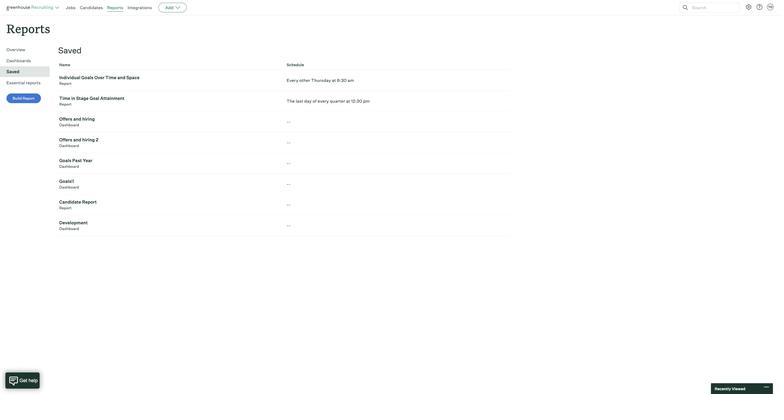 Task type: locate. For each thing, give the bounding box(es) containing it.
reports
[[107, 5, 123, 10], [6, 20, 50, 36]]

1 vertical spatial and
[[73, 116, 81, 122]]

0 vertical spatial and
[[117, 75, 125, 80]]

0 vertical spatial goals
[[81, 75, 93, 80]]

0 vertical spatial offers
[[59, 116, 72, 122]]

1 vertical spatial time
[[59, 96, 70, 101]]

0 horizontal spatial at
[[332, 78, 336, 83]]

1 vertical spatial saved
[[6, 69, 19, 74]]

time
[[105, 75, 116, 80], [59, 96, 70, 101]]

offers and hiring dashboard
[[59, 116, 95, 127]]

offers inside offers and hiring dashboard
[[59, 116, 72, 122]]

at left 6:30
[[332, 78, 336, 83]]

overview link
[[6, 46, 47, 53]]

saved up the name
[[58, 45, 82, 55]]

goals left over
[[81, 75, 93, 80]]

1 offers from the top
[[59, 116, 72, 122]]

build report
[[13, 96, 35, 101]]

4 -- from the top
[[287, 181, 291, 187]]

1 vertical spatial goals
[[59, 158, 71, 163]]

1 horizontal spatial at
[[346, 98, 350, 104]]

dashboards link
[[6, 57, 47, 64]]

time in stage goal attainment report
[[59, 96, 125, 107]]

and down in
[[73, 116, 81, 122]]

1 hiring from the top
[[82, 116, 95, 122]]

-- for goals!!
[[287, 181, 291, 187]]

report down in
[[59, 102, 72, 107]]

every other thursday at 6:30 am
[[287, 78, 354, 83]]

dashboard inside the goals past year dashboard
[[59, 164, 79, 169]]

1 vertical spatial reports
[[6, 20, 50, 36]]

and for offers and hiring 2
[[73, 137, 81, 143]]

1 horizontal spatial time
[[105, 75, 116, 80]]

0 horizontal spatial time
[[59, 96, 70, 101]]

offers
[[59, 116, 72, 122], [59, 137, 72, 143]]

pm
[[363, 98, 370, 104]]

saved link
[[6, 69, 47, 75]]

and inside offers and hiring dashboard
[[73, 116, 81, 122]]

hiring inside the 'offers and hiring 2 dashboard'
[[82, 137, 95, 143]]

6 -- from the top
[[287, 223, 291, 228]]

-- for offers and hiring 2
[[287, 140, 291, 145]]

at left 12:30
[[346, 98, 350, 104]]

2 -- from the top
[[287, 140, 291, 145]]

and
[[117, 75, 125, 80], [73, 116, 81, 122], [73, 137, 81, 143]]

schedule
[[287, 63, 304, 67]]

-
[[287, 119, 289, 125], [289, 119, 291, 125], [287, 140, 289, 145], [289, 140, 291, 145], [287, 161, 289, 166], [289, 161, 291, 166], [287, 181, 289, 187], [289, 181, 291, 187], [287, 202, 289, 208], [289, 202, 291, 208], [287, 223, 289, 228], [289, 223, 291, 228]]

0 vertical spatial saved
[[58, 45, 82, 55]]

td button
[[766, 3, 775, 11]]

every
[[287, 78, 298, 83]]

hiring left 2
[[82, 137, 95, 143]]

dashboard inside the 'offers and hiring 2 dashboard'
[[59, 143, 79, 148]]

development
[[59, 220, 88, 226]]

essential reports link
[[6, 80, 47, 86]]

jobs
[[66, 5, 76, 10]]

time right over
[[105, 75, 116, 80]]

add button
[[159, 3, 187, 12]]

configure image
[[746, 4, 752, 10]]

offers down in
[[59, 116, 72, 122]]

1 -- from the top
[[287, 119, 291, 125]]

the
[[287, 98, 295, 104]]

saved up 'essential' at the top
[[6, 69, 19, 74]]

every
[[318, 98, 329, 104]]

goals left past
[[59, 158, 71, 163]]

2 offers from the top
[[59, 137, 72, 143]]

goals
[[81, 75, 93, 80], [59, 158, 71, 163]]

1 dashboard from the top
[[59, 123, 79, 127]]

dashboard inside offers and hiring dashboard
[[59, 123, 79, 127]]

1 vertical spatial hiring
[[82, 137, 95, 143]]

dashboard up the 'offers and hiring 2 dashboard'
[[59, 123, 79, 127]]

1 horizontal spatial goals
[[81, 75, 93, 80]]

dashboard down past
[[59, 164, 79, 169]]

1 vertical spatial offers
[[59, 137, 72, 143]]

and down offers and hiring dashboard
[[73, 137, 81, 143]]

candidates link
[[80, 5, 103, 10]]

report
[[59, 81, 72, 86], [23, 96, 35, 101], [59, 102, 72, 107], [82, 199, 97, 205], [59, 206, 72, 210]]

dashboard up past
[[59, 143, 79, 148]]

integrations
[[128, 5, 152, 10]]

dashboard inside "development dashboard"
[[59, 226, 79, 231]]

3 dashboard from the top
[[59, 164, 79, 169]]

essential reports
[[6, 80, 41, 85]]

dashboard down goals!!
[[59, 185, 79, 190]]

dashboards
[[6, 58, 31, 63]]

dashboard down development on the left bottom of page
[[59, 226, 79, 231]]

year
[[83, 158, 92, 163]]

offers down offers and hiring dashboard
[[59, 137, 72, 143]]

am
[[348, 78, 354, 83]]

offers and hiring 2 dashboard
[[59, 137, 98, 148]]

and left space
[[117, 75, 125, 80]]

offers inside the 'offers and hiring 2 dashboard'
[[59, 137, 72, 143]]

offers for offers and hiring
[[59, 116, 72, 122]]

recently viewed
[[715, 387, 746, 391]]

3 -- from the top
[[287, 161, 291, 166]]

report inside button
[[23, 96, 35, 101]]

goals inside "individual goals over time and space report"
[[81, 75, 93, 80]]

reports right candidates
[[107, 5, 123, 10]]

--
[[287, 119, 291, 125], [287, 140, 291, 145], [287, 161, 291, 166], [287, 181, 291, 187], [287, 202, 291, 208], [287, 223, 291, 228]]

other
[[299, 78, 310, 83]]

0 vertical spatial reports
[[107, 5, 123, 10]]

hiring down time in stage goal attainment report
[[82, 116, 95, 122]]

2 vertical spatial and
[[73, 137, 81, 143]]

candidate report report
[[59, 199, 97, 210]]

the last day of every quarter at 12:30 pm
[[287, 98, 370, 104]]

saved
[[58, 45, 82, 55], [6, 69, 19, 74]]

build report button
[[6, 94, 41, 103]]

at
[[332, 78, 336, 83], [346, 98, 350, 104]]

5 dashboard from the top
[[59, 226, 79, 231]]

0 vertical spatial time
[[105, 75, 116, 80]]

hiring
[[82, 116, 95, 122], [82, 137, 95, 143]]

5 -- from the top
[[287, 202, 291, 208]]

2 hiring from the top
[[82, 137, 95, 143]]

time left in
[[59, 96, 70, 101]]

hiring inside offers and hiring dashboard
[[82, 116, 95, 122]]

integrations link
[[128, 5, 152, 10]]

report right the build
[[23, 96, 35, 101]]

0 vertical spatial hiring
[[82, 116, 95, 122]]

dashboard
[[59, 123, 79, 127], [59, 143, 79, 148], [59, 164, 79, 169], [59, 185, 79, 190], [59, 226, 79, 231]]

development dashboard
[[59, 220, 88, 231]]

quarter
[[330, 98, 345, 104]]

0 horizontal spatial goals
[[59, 158, 71, 163]]

attainment
[[100, 96, 125, 101]]

report down individual
[[59, 81, 72, 86]]

and inside the 'offers and hiring 2 dashboard'
[[73, 137, 81, 143]]

jobs link
[[66, 5, 76, 10]]

0 vertical spatial at
[[332, 78, 336, 83]]

goals!! dashboard
[[59, 179, 79, 190]]

candidate
[[59, 199, 81, 205]]

time inside time in stage goal attainment report
[[59, 96, 70, 101]]

reports down greenhouse recruiting image
[[6, 20, 50, 36]]

2 dashboard from the top
[[59, 143, 79, 148]]



Task type: vqa. For each thing, say whether or not it's contained in the screenshot.
Goals!!
yes



Task type: describe. For each thing, give the bounding box(es) containing it.
6:30
[[337, 78, 347, 83]]

reports link
[[107, 5, 123, 10]]

1 horizontal spatial saved
[[58, 45, 82, 55]]

-- for development
[[287, 223, 291, 228]]

2
[[96, 137, 98, 143]]

4 dashboard from the top
[[59, 185, 79, 190]]

day
[[304, 98, 312, 104]]

past
[[72, 158, 82, 163]]

td button
[[767, 4, 774, 10]]

in
[[71, 96, 75, 101]]

goals inside the goals past year dashboard
[[59, 158, 71, 163]]

recently
[[715, 387, 731, 391]]

td
[[768, 5, 773, 9]]

individual
[[59, 75, 80, 80]]

report inside "individual goals over time and space report"
[[59, 81, 72, 86]]

candidates
[[80, 5, 103, 10]]

hiring for offers and hiring 2
[[82, 137, 95, 143]]

report right candidate
[[82, 199, 97, 205]]

1 horizontal spatial reports
[[107, 5, 123, 10]]

and for offers and hiring
[[73, 116, 81, 122]]

viewed
[[732, 387, 746, 391]]

Search text field
[[691, 4, 735, 11]]

name
[[59, 63, 70, 67]]

0 horizontal spatial reports
[[6, 20, 50, 36]]

individual goals over time and space report
[[59, 75, 140, 86]]

add
[[165, 5, 174, 10]]

time inside "individual goals over time and space report"
[[105, 75, 116, 80]]

overview
[[6, 47, 25, 52]]

0 horizontal spatial saved
[[6, 69, 19, 74]]

goals!!
[[59, 179, 74, 184]]

of
[[313, 98, 317, 104]]

greenhouse recruiting image
[[6, 4, 55, 11]]

space
[[126, 75, 140, 80]]

12:30
[[351, 98, 362, 104]]

-- for candidate report
[[287, 202, 291, 208]]

-- for offers and hiring
[[287, 119, 291, 125]]

stage
[[76, 96, 89, 101]]

1 vertical spatial at
[[346, 98, 350, 104]]

goals past year dashboard
[[59, 158, 92, 169]]

goal
[[90, 96, 99, 101]]

-- for goals past year
[[287, 161, 291, 166]]

report inside time in stage goal attainment report
[[59, 102, 72, 107]]

last
[[296, 98, 303, 104]]

thursday
[[311, 78, 331, 83]]

reports
[[26, 80, 41, 85]]

offers for offers and hiring 2
[[59, 137, 72, 143]]

and inside "individual goals over time and space report"
[[117, 75, 125, 80]]

hiring for offers and hiring
[[82, 116, 95, 122]]

essential
[[6, 80, 25, 85]]

build
[[13, 96, 22, 101]]

report down candidate
[[59, 206, 72, 210]]

over
[[94, 75, 105, 80]]



